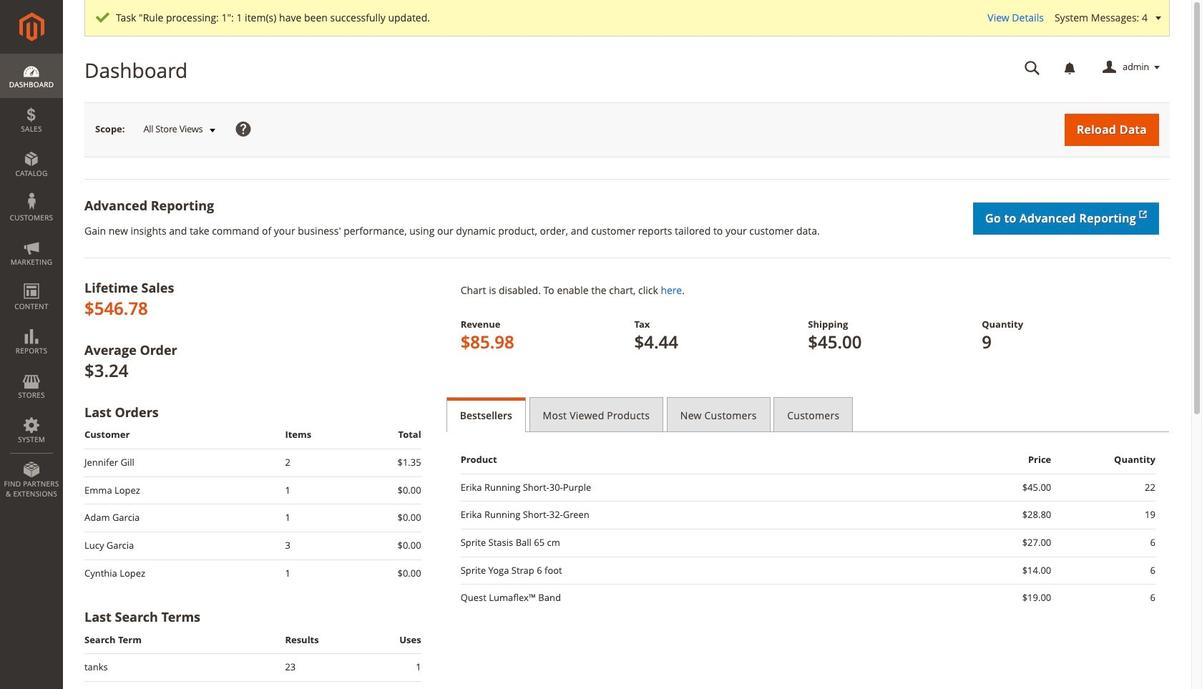 Task type: locate. For each thing, give the bounding box(es) containing it.
tab list
[[446, 397, 1170, 432]]

None text field
[[1015, 55, 1051, 80]]

menu bar
[[0, 54, 63, 506]]



Task type: describe. For each thing, give the bounding box(es) containing it.
magento admin panel image
[[19, 12, 44, 42]]



